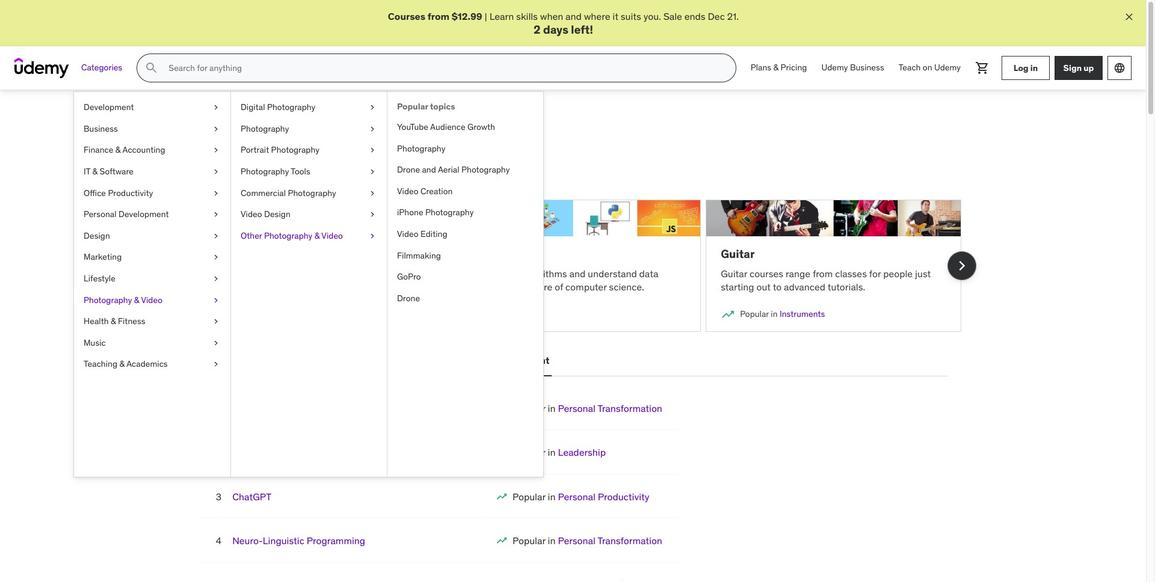 Task type: describe. For each thing, give the bounding box(es) containing it.
2 cell from the top
[[513, 447, 606, 459]]

xsmall image for business
[[211, 123, 221, 135]]

next image
[[953, 256, 972, 276]]

personal productivity link
[[558, 491, 650, 503]]

video editing
[[397, 229, 448, 240]]

xsmall image for marketing
[[211, 252, 221, 264]]

commercial photography
[[241, 188, 336, 198]]

video inside "link"
[[141, 295, 163, 306]]

personal for 2nd the personal transformation link
[[558, 535, 596, 547]]

up
[[1084, 62, 1095, 73]]

categories
[[81, 62, 122, 73]]

in for the instruments 'link'
[[771, 309, 778, 320]]

teaching
[[84, 359, 117, 370]]

shopping cart with 0 items image
[[976, 61, 990, 75]]

log in link
[[1002, 56, 1051, 80]]

0 horizontal spatial productivity
[[108, 188, 153, 198]]

teach on udemy
[[899, 62, 961, 73]]

video for video creation
[[397, 186, 419, 197]]

probability
[[263, 268, 308, 280]]

music link
[[74, 333, 231, 354]]

popular topics
[[397, 101, 455, 112]]

gopro link
[[388, 267, 544, 288]]

your
[[377, 153, 395, 165]]

neuro-linguistic programming link
[[232, 535, 366, 547]]

development link
[[74, 97, 231, 118]]

commercial
[[241, 188, 286, 198]]

youtube audience growth link
[[388, 117, 544, 138]]

xsmall image for health & fitness
[[211, 316, 221, 328]]

sign up link
[[1055, 56, 1104, 80]]

you.
[[644, 10, 662, 22]]

and down 'digital'
[[246, 119, 273, 137]]

popular in image for popular in personal transformation
[[496, 535, 508, 547]]

udemy inside "link"
[[935, 62, 961, 73]]

in for 2nd the personal transformation link
[[548, 535, 556, 547]]

in for leadership link
[[548, 447, 556, 459]]

udemy business
[[822, 62, 885, 73]]

and inside learn to build algorithms and understand data structures at the core of computer science.
[[570, 268, 586, 280]]

where
[[584, 10, 611, 22]]

1 vertical spatial productivity
[[598, 491, 650, 503]]

$12.99
[[452, 10, 483, 22]]

photography down photography tools link
[[288, 188, 336, 198]]

computer
[[566, 281, 607, 293]]

how
[[396, 268, 414, 280]]

xsmall image for digital photography
[[368, 102, 377, 114]]

udemy image
[[14, 58, 69, 78]]

data.
[[246, 281, 267, 293]]

music
[[84, 338, 106, 348]]

video design
[[241, 209, 291, 220]]

xsmall image for personal development
[[211, 209, 221, 221]]

in for personal productivity link
[[548, 491, 556, 503]]

lifestyle link
[[74, 268, 231, 290]]

days
[[543, 23, 569, 37]]

0 vertical spatial business
[[851, 62, 885, 73]]

use
[[200, 268, 216, 280]]

xsmall image for music
[[211, 338, 221, 349]]

chatgpt link
[[232, 491, 272, 503]]

the
[[517, 281, 532, 293]]

instruments link
[[780, 309, 826, 320]]

lifestyle
[[84, 273, 116, 284]]

xsmall image for lifestyle
[[211, 273, 221, 285]]

4 cell from the top
[[513, 535, 663, 547]]

iphone photography link
[[388, 203, 544, 224]]

bestselling
[[201, 355, 253, 367]]

other photography & video link
[[231, 226, 387, 247]]

photography tools
[[241, 166, 311, 177]]

courses
[[750, 268, 784, 280]]

out
[[757, 281, 771, 293]]

& for accounting
[[115, 145, 121, 156]]

plans & pricing link
[[744, 54, 815, 83]]

xsmall image for commercial photography
[[368, 188, 377, 199]]

core
[[534, 281, 553, 293]]

2
[[534, 23, 541, 37]]

1 udemy from the left
[[822, 62, 849, 73]]

video creation
[[397, 186, 453, 197]]

learn to build algorithms and understand data structures at the core of computer science.
[[460, 268, 659, 293]]

growth
[[468, 122, 495, 132]]

suits
[[621, 10, 642, 22]]

science.
[[609, 281, 645, 293]]

learn to build algorithms and understand data structures at the core of computer science. link
[[445, 200, 701, 332]]

categories button
[[74, 54, 130, 83]]

photography up 'learning'
[[264, 230, 313, 241]]

0 vertical spatial development
[[84, 102, 134, 113]]

portrait photography
[[241, 145, 320, 156]]

business inside 'link'
[[84, 123, 118, 134]]

to left teach
[[310, 268, 319, 280]]

health & fitness
[[84, 316, 145, 327]]

linguistic
[[263, 535, 305, 547]]

advanced
[[785, 281, 826, 293]]

3 cell from the top
[[513, 491, 650, 503]]

teach
[[321, 268, 345, 280]]

xsmall image for finance & accounting
[[211, 145, 221, 157]]

from inside use statistical probability to teach computers how to learn from data.
[[223, 281, 244, 293]]

business link
[[74, 118, 231, 140]]

1 popular in personal transformation from the top
[[513, 403, 663, 415]]

office
[[84, 188, 106, 198]]

drone for drone
[[397, 293, 420, 304]]

xsmall image for photography
[[368, 123, 377, 135]]

xsmall image for photography & video
[[211, 295, 221, 307]]

guitar for guitar courses range from classes for people just starting out to advanced tutorials.
[[721, 268, 748, 280]]

log in
[[1014, 62, 1039, 73]]

xsmall image for it & software
[[211, 166, 221, 178]]

other photography & video
[[241, 230, 343, 241]]

development for personal development button
[[488, 355, 550, 367]]

from inside guitar courses range from classes for people just starting out to advanced tutorials.
[[813, 268, 833, 280]]

photography up tools
[[271, 145, 320, 156]]

digital photography
[[241, 102, 316, 113]]

video for video editing
[[397, 229, 419, 240]]

creation
[[421, 186, 453, 197]]

finance & accounting link
[[74, 140, 231, 161]]

1 cell from the top
[[513, 403, 663, 415]]

and inside other photography & video element
[[422, 164, 436, 175]]

& for video
[[134, 295, 139, 306]]

1 vertical spatial skills
[[433, 153, 455, 165]]

understand
[[588, 268, 637, 280]]

submit search image
[[145, 61, 159, 75]]

editing
[[421, 229, 448, 240]]

photography & video link
[[74, 290, 231, 311]]

choose a language image
[[1114, 62, 1126, 74]]

when
[[540, 10, 564, 22]]

1 personal transformation link from the top
[[558, 403, 663, 415]]

plans & pricing
[[751, 62, 808, 73]]

range
[[786, 268, 811, 280]]

to right how
[[416, 268, 425, 280]]

xsmall image for video design
[[368, 209, 377, 221]]

topics inside other photography & video element
[[430, 101, 455, 112]]

learn for learn to build algorithms and understand data structures at the core of computer science.
[[460, 268, 485, 280]]

close image
[[1124, 11, 1136, 23]]

5 cell from the top
[[513, 579, 663, 583]]

accounting
[[123, 145, 165, 156]]

guitar courses range from classes for people just starting out to advanced tutorials.
[[721, 268, 932, 293]]

data
[[640, 268, 659, 280]]

popular in
[[219, 309, 256, 320]]



Task type: vqa. For each thing, say whether or not it's contained in the screenshot.
Editing
yes



Task type: locate. For each thing, give the bounding box(es) containing it.
1 guitar from the top
[[721, 247, 755, 261]]

drone down the gopro
[[397, 293, 420, 304]]

guitar inside guitar courses range from classes for people just starting out to advanced tutorials.
[[721, 268, 748, 280]]

Search for anything text field
[[166, 58, 722, 78]]

xsmall image for portrait photography
[[368, 145, 377, 157]]

and left aerial
[[422, 164, 436, 175]]

udemy
[[822, 62, 849, 73], [935, 62, 961, 73]]

0 vertical spatial skills
[[517, 10, 538, 22]]

0 vertical spatial personal transformation link
[[558, 403, 663, 415]]

xsmall image for design
[[211, 230, 221, 242]]

personal development link
[[74, 204, 231, 226]]

0 vertical spatial popular in personal transformation
[[513, 403, 663, 415]]

udemy right "pricing"
[[822, 62, 849, 73]]

in down data.
[[250, 309, 256, 320]]

commercial photography link
[[231, 183, 387, 204]]

skills inside courses from $12.99 | learn skills when and where it suits you. sale ends dec 21. 2 days left!
[[517, 10, 538, 22]]

development for personal development link
[[119, 209, 169, 220]]

build
[[498, 268, 519, 280]]

xsmall image inside it & software 'link'
[[211, 166, 221, 178]]

1 horizontal spatial design
[[264, 209, 291, 220]]

2 guitar from the top
[[721, 268, 748, 280]]

drone link
[[388, 288, 544, 310]]

popular in image
[[721, 308, 736, 322], [496, 491, 508, 503], [496, 535, 508, 547]]

skills
[[517, 10, 538, 22], [433, 153, 455, 165]]

video up iphone on the left top of the page
[[397, 186, 419, 197]]

drone for drone and aerial photography
[[397, 164, 420, 175]]

2 drone from the top
[[397, 293, 420, 304]]

xsmall image inside photography & video "link"
[[211, 295, 221, 307]]

& inside 'link'
[[92, 166, 98, 177]]

xsmall image inside health & fitness link
[[211, 316, 221, 328]]

improve
[[340, 153, 374, 165]]

it
[[613, 10, 619, 22]]

photography down creation
[[426, 207, 474, 218]]

popular inside other photography & video element
[[397, 101, 428, 112]]

drone right your
[[397, 164, 420, 175]]

1 horizontal spatial personal development
[[446, 355, 550, 367]]

xsmall image inside the marketing link
[[211, 252, 221, 264]]

1 vertical spatial personal development
[[446, 355, 550, 367]]

popular in personal transformation
[[513, 403, 663, 415], [513, 535, 663, 547]]

photography up commercial
[[241, 166, 289, 177]]

tutorials.
[[828, 281, 866, 293]]

xsmall image inside business 'link'
[[211, 123, 221, 135]]

photography up video creation link
[[462, 164, 510, 175]]

1 vertical spatial popular in image
[[496, 491, 508, 503]]

dec
[[708, 10, 725, 22]]

photography link up the drone and aerial photography
[[388, 138, 544, 160]]

video for video design
[[241, 209, 262, 220]]

photography link for photography
[[231, 118, 387, 140]]

photography up health & fitness
[[84, 295, 132, 306]]

1 horizontal spatial topics
[[430, 101, 455, 112]]

0 vertical spatial productivity
[[108, 188, 153, 198]]

software
[[100, 166, 134, 177]]

xsmall image inside personal development link
[[211, 209, 221, 221]]

personal transformation link down personal productivity link
[[558, 535, 663, 547]]

1 vertical spatial personal transformation link
[[558, 535, 663, 547]]

xsmall image inside digital photography link
[[368, 102, 377, 114]]

learn inside courses from $12.99 | learn skills when and where it suits you. sale ends dec 21. 2 days left!
[[490, 10, 514, 22]]

xsmall image for development
[[211, 102, 221, 114]]

guitar for guitar
[[721, 247, 755, 261]]

0 horizontal spatial skills
[[433, 153, 455, 165]]

popular in image inside carousel element
[[721, 308, 736, 322]]

filmmaking
[[397, 250, 441, 261]]

2 vertical spatial development
[[488, 355, 550, 367]]

design down commercial photography
[[264, 209, 291, 220]]

1 vertical spatial from
[[813, 268, 833, 280]]

machine learning
[[200, 247, 296, 261]]

learn for learn something completely new or improve your existing skills
[[185, 153, 209, 165]]

2 personal transformation link from the top
[[558, 535, 663, 547]]

udemy right on
[[935, 62, 961, 73]]

from inside courses from $12.99 | learn skills when and where it suits you. sale ends dec 21. 2 days left!
[[428, 10, 450, 22]]

xsmall image
[[368, 102, 377, 114], [368, 123, 377, 135], [211, 145, 221, 157], [368, 145, 377, 157], [211, 166, 221, 178], [211, 209, 221, 221], [211, 273, 221, 285], [211, 359, 221, 371]]

to inside learn to build algorithms and understand data structures at the core of computer science.
[[487, 268, 496, 280]]

photography & video
[[84, 295, 163, 306]]

marketing
[[84, 252, 122, 263]]

learn left something
[[185, 153, 209, 165]]

& for software
[[92, 166, 98, 177]]

skills up 2 at the left of the page
[[517, 10, 538, 22]]

cell
[[513, 403, 663, 415], [513, 447, 606, 459], [513, 491, 650, 503], [513, 535, 663, 547], [513, 579, 663, 583]]

1 horizontal spatial from
[[428, 10, 450, 22]]

topics
[[430, 101, 455, 112], [341, 119, 385, 137]]

portrait photography link
[[231, 140, 387, 161]]

completely
[[259, 153, 307, 165]]

xsmall image inside other photography & video link
[[368, 230, 377, 242]]

popular in personal transformation down popular in personal productivity
[[513, 535, 663, 547]]

xsmall image inside design link
[[211, 230, 221, 242]]

1 vertical spatial design
[[84, 230, 110, 241]]

personal development for personal development button
[[446, 355, 550, 367]]

1 horizontal spatial skills
[[517, 10, 538, 22]]

iphone photography
[[397, 207, 474, 218]]

sign up
[[1064, 62, 1095, 73]]

and inside courses from $12.99 | learn skills when and where it suits you. sale ends dec 21. 2 days left!
[[566, 10, 582, 22]]

courses
[[388, 10, 426, 22]]

learn inside learn to build algorithms and understand data structures at the core of computer science.
[[460, 268, 485, 280]]

xsmall image inside photography tools link
[[368, 166, 377, 178]]

in up popular in leadership
[[548, 403, 556, 415]]

photography link for audience
[[388, 138, 544, 160]]

in left leadership link
[[548, 447, 556, 459]]

people
[[884, 268, 913, 280]]

from left $12.99
[[428, 10, 450, 22]]

1 drone from the top
[[397, 164, 420, 175]]

2 horizontal spatial from
[[813, 268, 833, 280]]

sale
[[664, 10, 683, 22]]

teach on udemy link
[[892, 54, 969, 83]]

drone and aerial photography
[[397, 164, 510, 175]]

2 horizontal spatial learn
[[490, 10, 514, 22]]

0 vertical spatial topics
[[430, 101, 455, 112]]

1 vertical spatial guitar
[[721, 268, 748, 280]]

popular in personal transformation up leadership
[[513, 403, 663, 415]]

in left the instruments 'link'
[[771, 309, 778, 320]]

1 horizontal spatial business
[[851, 62, 885, 73]]

& right finance
[[115, 145, 121, 156]]

&
[[774, 62, 779, 73], [115, 145, 121, 156], [92, 166, 98, 177], [315, 230, 320, 241], [134, 295, 139, 306], [111, 316, 116, 327], [119, 359, 125, 370]]

left!
[[571, 23, 594, 37]]

photography link up the "new"
[[231, 118, 387, 140]]

1 horizontal spatial photography link
[[388, 138, 544, 160]]

business up finance
[[84, 123, 118, 134]]

transformation
[[598, 403, 663, 415], [598, 535, 663, 547]]

& for pricing
[[774, 62, 779, 73]]

gopro
[[397, 272, 421, 282]]

xsmall image inside video design link
[[368, 209, 377, 221]]

1 vertical spatial topics
[[341, 119, 385, 137]]

popular in instruments
[[741, 309, 826, 320]]

2 transformation from the top
[[598, 535, 663, 547]]

0 vertical spatial drone
[[397, 164, 420, 175]]

finance
[[84, 145, 113, 156]]

xsmall image for office productivity
[[211, 188, 221, 199]]

photography up the portrait at top left
[[241, 123, 289, 134]]

in for first the personal transformation link from the top
[[548, 403, 556, 415]]

0 vertical spatial from
[[428, 10, 450, 22]]

on
[[923, 62, 933, 73]]

1 horizontal spatial udemy
[[935, 62, 961, 73]]

xsmall image inside music link
[[211, 338, 221, 349]]

1 vertical spatial popular in personal transformation
[[513, 535, 663, 547]]

to inside guitar courses range from classes for people just starting out to advanced tutorials.
[[773, 281, 782, 293]]

xsmall image inside finance & accounting link
[[211, 145, 221, 157]]

audience
[[430, 122, 466, 132]]

and up computer
[[570, 268, 586, 280]]

skills right existing
[[433, 153, 455, 165]]

topics up improve
[[341, 119, 385, 137]]

personal for personal productivity link
[[558, 491, 596, 503]]

other photography & video element
[[387, 92, 544, 478]]

udemy business link
[[815, 54, 892, 83]]

design
[[264, 209, 291, 220], [84, 230, 110, 241]]

youtube audience growth
[[397, 122, 495, 132]]

video editing link
[[388, 224, 544, 245]]

statistical
[[219, 268, 260, 280]]

video down lifestyle link
[[141, 295, 163, 306]]

in right log
[[1031, 62, 1039, 73]]

personal for first the personal transformation link from the top
[[558, 403, 596, 415]]

0 horizontal spatial udemy
[[822, 62, 849, 73]]

digital
[[241, 102, 265, 113]]

xsmall image for photography tools
[[368, 166, 377, 178]]

2 vertical spatial from
[[223, 281, 244, 293]]

personal inside button
[[446, 355, 486, 367]]

business left teach
[[851, 62, 885, 73]]

xsmall image inside lifestyle link
[[211, 273, 221, 285]]

design link
[[74, 226, 231, 247]]

health & fitness link
[[74, 311, 231, 333]]

xsmall image inside commercial photography link
[[368, 188, 377, 199]]

& inside "link"
[[134, 295, 139, 306]]

popular in personal productivity
[[513, 491, 650, 503]]

xsmall image inside portrait photography link
[[368, 145, 377, 157]]

1 vertical spatial drone
[[397, 293, 420, 304]]

0 vertical spatial popular in image
[[721, 308, 736, 322]]

aerial
[[438, 164, 460, 175]]

xsmall image inside the development link
[[211, 102, 221, 114]]

0 horizontal spatial photography link
[[231, 118, 387, 140]]

from up advanced
[[813, 268, 833, 280]]

xsmall image for teaching & academics
[[211, 359, 221, 371]]

0 horizontal spatial business
[[84, 123, 118, 134]]

0 horizontal spatial topics
[[341, 119, 385, 137]]

xsmall image for other photography & video
[[368, 230, 377, 242]]

0 vertical spatial design
[[264, 209, 291, 220]]

personal development inside personal development button
[[446, 355, 550, 367]]

1 horizontal spatial productivity
[[598, 491, 650, 503]]

trending
[[276, 119, 338, 137]]

it & software
[[84, 166, 134, 177]]

popular in image for popular in personal productivity
[[496, 491, 508, 503]]

sign
[[1064, 62, 1083, 73]]

bestselling button
[[199, 347, 255, 376]]

xsmall image inside office productivity link
[[211, 188, 221, 199]]

1 vertical spatial development
[[119, 209, 169, 220]]

computers
[[348, 268, 394, 280]]

0 horizontal spatial personal development
[[84, 209, 169, 220]]

in down popular in leadership
[[548, 491, 556, 503]]

2 vertical spatial learn
[[460, 268, 485, 280]]

& for fitness
[[111, 316, 116, 327]]

pricing
[[781, 62, 808, 73]]

2 udemy from the left
[[935, 62, 961, 73]]

in down popular in personal productivity
[[548, 535, 556, 547]]

photography inside "link"
[[84, 295, 132, 306]]

photography down the youtube at left top
[[397, 143, 446, 154]]

2 popular in personal transformation from the top
[[513, 535, 663, 547]]

2 vertical spatial popular in image
[[496, 535, 508, 547]]

programming
[[307, 535, 366, 547]]

0 vertical spatial guitar
[[721, 247, 755, 261]]

4
[[216, 535, 222, 547]]

use statistical probability to teach computers how to learn from data.
[[200, 268, 425, 293]]

learn right | at the left
[[490, 10, 514, 22]]

learn
[[490, 10, 514, 22], [185, 153, 209, 165], [460, 268, 485, 280]]

it & software link
[[74, 161, 231, 183]]

0 vertical spatial transformation
[[598, 403, 663, 415]]

transformation for first the personal transformation link from the top
[[598, 403, 663, 415]]

0 horizontal spatial design
[[84, 230, 110, 241]]

1 transformation from the top
[[598, 403, 663, 415]]

personal development inside personal development link
[[84, 209, 169, 220]]

& up fitness
[[134, 295, 139, 306]]

academics
[[127, 359, 168, 370]]

& right teaching
[[119, 359, 125, 370]]

topics up 'youtube audience growth' on the top of the page
[[430, 101, 455, 112]]

to
[[310, 268, 319, 280], [416, 268, 425, 280], [487, 268, 496, 280], [773, 281, 782, 293]]

popular in leadership
[[513, 447, 606, 459]]

and up left!
[[566, 10, 582, 22]]

photography
[[267, 102, 316, 113], [241, 123, 289, 134], [397, 143, 446, 154], [271, 145, 320, 156], [462, 164, 510, 175], [241, 166, 289, 177], [288, 188, 336, 198], [426, 207, 474, 218], [264, 230, 313, 241], [84, 295, 132, 306]]

iphone
[[397, 207, 424, 218]]

video down video design link
[[322, 230, 343, 241]]

popular in image for popular in instruments
[[721, 308, 736, 322]]

video design link
[[231, 204, 387, 226]]

to up structures in the left of the page
[[487, 268, 496, 280]]

existing
[[398, 153, 431, 165]]

or
[[329, 153, 338, 165]]

video down iphone on the left top of the page
[[397, 229, 419, 240]]

& right plans
[[774, 62, 779, 73]]

1 vertical spatial learn
[[185, 153, 209, 165]]

0 vertical spatial learn
[[490, 10, 514, 22]]

learn something completely new or improve your existing skills
[[185, 153, 455, 165]]

machine
[[200, 247, 246, 261]]

0 horizontal spatial learn
[[185, 153, 209, 165]]

learn up structures in the left of the page
[[460, 268, 485, 280]]

transformation for 2nd the personal transformation link
[[598, 535, 663, 547]]

xsmall image inside teaching & academics link
[[211, 359, 221, 371]]

& right it
[[92, 166, 98, 177]]

xsmall image
[[211, 102, 221, 114], [211, 123, 221, 135], [368, 166, 377, 178], [211, 188, 221, 199], [368, 188, 377, 199], [368, 209, 377, 221], [211, 230, 221, 242], [368, 230, 377, 242], [211, 252, 221, 264], [211, 295, 221, 307], [211, 316, 221, 328], [211, 338, 221, 349]]

drone and aerial photography link
[[388, 160, 544, 181]]

chatgpt
[[232, 491, 272, 503]]

0 vertical spatial personal development
[[84, 209, 169, 220]]

0 horizontal spatial from
[[223, 281, 244, 293]]

1 vertical spatial business
[[84, 123, 118, 134]]

carousel element
[[185, 185, 977, 347]]

to right out
[[773, 281, 782, 293]]

1 vertical spatial transformation
[[598, 535, 663, 547]]

photography up popular and trending topics
[[267, 102, 316, 113]]

development inside button
[[488, 355, 550, 367]]

from down statistical
[[223, 281, 244, 293]]

& down video design link
[[315, 230, 320, 241]]

leadership
[[558, 447, 606, 459]]

1 horizontal spatial learn
[[460, 268, 485, 280]]

popular in image
[[200, 308, 214, 322]]

personal transformation link up leadership link
[[558, 403, 663, 415]]

from
[[428, 10, 450, 22], [813, 268, 833, 280], [223, 281, 244, 293]]

design up marketing
[[84, 230, 110, 241]]

youtube
[[397, 122, 429, 132]]

|
[[485, 10, 488, 22]]

personal development for personal development link
[[84, 209, 169, 220]]

& right health in the left bottom of the page
[[111, 316, 116, 327]]

leadership link
[[558, 447, 606, 459]]

photography link
[[231, 118, 387, 140], [388, 138, 544, 160]]

video up other
[[241, 209, 262, 220]]

& for academics
[[119, 359, 125, 370]]

plans
[[751, 62, 772, 73]]



